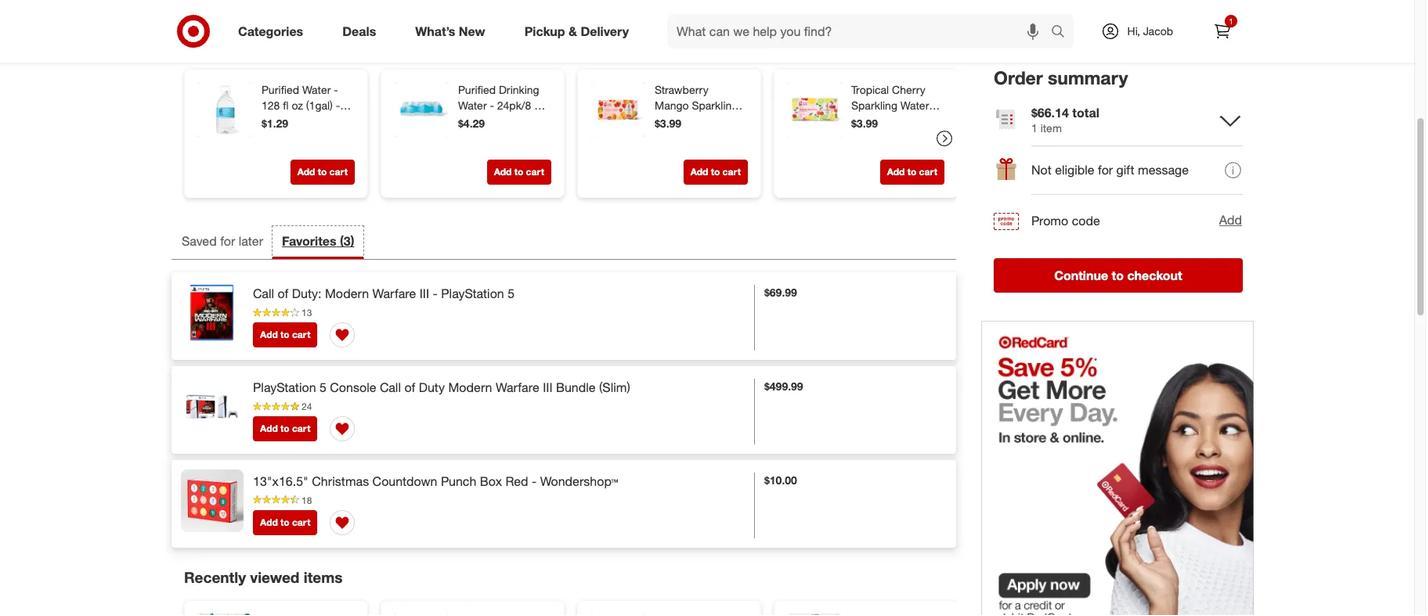 Task type: vqa. For each thing, say whether or not it's contained in the screenshot.
SWISSGEAR 8.75&#34; Toiletry Tech Kit - Dark Gray Heather image
no



Task type: describe. For each thing, give the bounding box(es) containing it.
& inside tropical cherry sparkling water - 8pk/12 fl oz cans - good & gather™
[[889, 130, 896, 144]]

What can we help you find? suggestions appear below search field
[[667, 14, 1055, 49]]

later
[[239, 234, 263, 249]]

checkout
[[1128, 268, 1183, 283]]

recent
[[290, 37, 336, 55]]

0 vertical spatial 5
[[508, 286, 515, 302]]

0 vertical spatial playstation
[[441, 286, 504, 302]]

13"x16.5" christmas countdown punch box red - wondershop™ list item
[[172, 461, 956, 548]]

$66.14 total 1 item
[[1032, 105, 1100, 135]]

pickup
[[525, 23, 565, 39]]

1 inside "$66.14 total 1 item"
[[1032, 121, 1038, 135]]

purified drinking water - 24pk/8 fl oz bottles - good & gather™ link
[[458, 82, 548, 144]]

categories
[[238, 23, 303, 39]]

based on your recent browsing
[[184, 37, 405, 55]]

deals
[[342, 23, 376, 39]]

add inside playstation 5 console call of duty modern warfare iii bundle (slim) list item
[[260, 423, 278, 435]]

call of duty: modern warfare iii - playstation 5 link
[[253, 285, 515, 303]]

good inside strawberry mango sparkling water - 8pk/12 fl oz cans - good & gather™
[[705, 130, 733, 144]]

what's new
[[415, 23, 485, 39]]

call of duty: modern warfare iii - playstation 5 list item
[[172, 273, 956, 360]]

$4.29
[[458, 117, 485, 130]]

cart inside call of duty: modern warfare iii - playstation 5 list item
[[292, 329, 310, 341]]

13"x16.5" christmas countdown punch box red - wondershop™
[[253, 474, 618, 490]]

gather™ inside strawberry mango sparkling water - 8pk/12 fl oz cans - good & gather™
[[655, 146, 695, 159]]

$3.99 for cherry
[[851, 117, 878, 130]]

not eligible for gift message
[[1032, 162, 1189, 178]]

purified water - 128 fl oz (1gal) - good & gather™
[[262, 83, 342, 128]]

1 link
[[1206, 14, 1240, 49]]

order summary
[[994, 67, 1128, 89]]

favorites
[[282, 234, 336, 249]]

)
[[351, 234, 354, 249]]

water inside strawberry mango sparkling water - 8pk/12 fl oz cans - good & gather™
[[655, 115, 684, 128]]

18
[[302, 495, 312, 507]]

not
[[1032, 162, 1052, 178]]

mango
[[655, 99, 689, 112]]

continue to checkout
[[1055, 268, 1183, 283]]

add inside call of duty: modern warfare iii - playstation 5 list item
[[260, 329, 278, 341]]

delivery
[[581, 23, 629, 39]]

red
[[506, 474, 528, 490]]

0 vertical spatial 1
[[1229, 16, 1234, 26]]

viewed
[[250, 569, 300, 587]]

console
[[330, 380, 376, 396]]

countdown
[[373, 474, 437, 490]]

fl inside tropical cherry sparkling water - 8pk/12 fl oz cans - good & gather™
[[889, 115, 894, 128]]

box
[[480, 474, 502, 490]]

wondershop™
[[540, 474, 618, 490]]

(1gal)
[[306, 99, 333, 112]]

cherry
[[892, 83, 926, 97]]

bottles
[[473, 115, 507, 128]]

fl inside purified water - 128 fl oz (1gal) - good & gather™
[[283, 99, 289, 112]]

cart down (1gal)
[[329, 166, 348, 178]]

to for add to cart button within the 13"x16.5" christmas countdown punch box red - wondershop™ list item
[[281, 517, 290, 529]]

24
[[302, 401, 312, 413]]

add to cart down tropical cherry sparkling water - 8pk/12 fl oz cans - good & gather™
[[887, 166, 938, 178]]

saved for later
[[182, 234, 263, 249]]

gather™ inside purified drinking water - 24pk/8 fl oz bottles - good & gather™
[[468, 130, 508, 144]]

1 horizontal spatial iii
[[543, 380, 553, 396]]

what's new link
[[402, 14, 505, 49]]

water inside purified water - 128 fl oz (1gal) - good & gather™
[[302, 83, 331, 97]]

punch
[[441, 474, 477, 490]]

1 vertical spatial warfare
[[496, 380, 539, 396]]

(
[[340, 234, 344, 249]]

purified water - 128 fl oz (1gal) - good & gather™ link
[[262, 82, 352, 128]]

to for add to cart button below tropical cherry sparkling water - 8pk/12 fl oz cans - good & gather™
[[908, 166, 917, 178]]

to for add to cart button in call of duty: modern warfare iii - playstation 5 list item
[[281, 329, 290, 341]]

add to cart button down bottles on the top
[[487, 160, 551, 185]]

items
[[304, 569, 343, 587]]

13&#34;x16.5&#34; christmas countdown punch box red - wondershop&#8482; image
[[181, 470, 244, 533]]

pickup & delivery link
[[511, 14, 649, 49]]

eligible
[[1055, 162, 1095, 178]]

$10.00
[[765, 474, 797, 487]]

favorites ( 3 )
[[282, 234, 354, 249]]

1 horizontal spatial of
[[404, 380, 415, 396]]

christmas
[[312, 474, 369, 490]]

strawberry mango sparkling water - 8pk/12 fl oz cans - good & gather™ link
[[655, 82, 745, 159]]

8pk/12 for tropical
[[851, 115, 886, 128]]

purified for -
[[458, 83, 496, 97]]

cart down tropical cherry sparkling water - 8pk/12 fl oz cans - good & gather™ link
[[919, 166, 938, 178]]

add to cart button down strawberry mango sparkling water - 8pk/12 fl oz cans - good & gather™
[[684, 160, 748, 185]]

duty
[[419, 380, 445, 396]]

hi,
[[1128, 24, 1140, 38]]

gather™ inside purified water - 128 fl oz (1gal) - good & gather™
[[302, 115, 342, 128]]

promo code
[[1032, 213, 1100, 229]]

deals link
[[329, 14, 396, 49]]

add to cart inside call of duty: modern warfare iii - playstation 5 list item
[[260, 329, 310, 341]]

pickup & delivery
[[525, 23, 629, 39]]

oz inside strawberry mango sparkling water - 8pk/12 fl oz cans - good & gather™
[[655, 130, 666, 144]]

your
[[255, 37, 286, 55]]

call inside the "call of duty: modern warfare iii - playstation 5" link
[[253, 286, 274, 302]]

jacob
[[1143, 24, 1173, 38]]

duty:
[[292, 286, 322, 302]]

13"x16.5"
[[253, 474, 309, 490]]

code
[[1072, 213, 1100, 229]]

order
[[994, 67, 1043, 89]]

oz inside tropical cherry sparkling water - 8pk/12 fl oz cans - good & gather™
[[897, 115, 909, 128]]

cart inside 13"x16.5" christmas countdown punch box red - wondershop™ list item
[[292, 517, 310, 529]]

add to cart down bottles on the top
[[494, 166, 544, 178]]

to for add to cart button underneath (1gal)
[[318, 166, 327, 178]]

water inside purified drinking water - 24pk/8 fl oz bottles - good & gather™
[[458, 99, 487, 112]]

summary
[[1048, 67, 1128, 89]]

browsing
[[340, 37, 405, 55]]

playstation 5 console call of duty modern warfare iii bundle (slim) link
[[253, 379, 630, 397]]

oz inside purified water - 128 fl oz (1gal) - good & gather™
[[292, 99, 303, 112]]

purified drinking water - 24pk/8 fl oz bottles - good & gather™
[[458, 83, 545, 144]]

$1.29
[[262, 117, 288, 130]]

to for continue to checkout button
[[1112, 268, 1124, 283]]

what's
[[415, 23, 455, 39]]

target redcard save 5% get more every day. in store & online. apply now for a credit or debit redcard. *some restrictions apply. image
[[982, 321, 1254, 616]]

based
[[184, 37, 229, 55]]

fl inside purified drinking water - 24pk/8 fl oz bottles - good & gather™
[[534, 99, 540, 112]]

message
[[1138, 162, 1189, 178]]

strawberry
[[655, 83, 709, 97]]

gift
[[1117, 162, 1135, 178]]

to for add to cart button below strawberry mango sparkling water - 8pk/12 fl oz cans - good & gather™
[[711, 166, 720, 178]]

add to cart inside playstation 5 console call of duty modern warfare iii bundle (slim) list item
[[260, 423, 310, 435]]

playstation 5 console call of duty modern warfare iii bundle (slim) image
[[181, 376, 244, 439]]



Task type: locate. For each thing, give the bounding box(es) containing it.
promo
[[1032, 213, 1069, 229]]

cart
[[329, 166, 348, 178], [526, 166, 544, 178], [723, 166, 741, 178], [919, 166, 938, 178], [292, 329, 310, 341], [292, 423, 310, 435], [292, 517, 310, 529]]

tropical cherry sparkling water - 8pk/12 fl oz cans - good & gather™ link
[[851, 82, 942, 144]]

1 horizontal spatial call
[[380, 380, 401, 396]]

cart inside playstation 5 console call of duty modern warfare iii bundle (slim) list item
[[292, 423, 310, 435]]

cans for cherry
[[912, 115, 937, 128]]

add inside 13"x16.5" christmas countdown punch box red - wondershop™ list item
[[260, 517, 278, 529]]

add to cart down 24
[[260, 423, 310, 435]]

drinking
[[499, 83, 539, 97]]

1 purified from the left
[[262, 83, 299, 97]]

purified up bottles on the top
[[458, 83, 496, 97]]

add
[[297, 166, 315, 178], [494, 166, 512, 178], [691, 166, 708, 178], [887, 166, 905, 178], [1219, 213, 1242, 228], [260, 329, 278, 341], [260, 423, 278, 435], [260, 517, 278, 529]]

add to cart button down 24
[[253, 417, 318, 442]]

13
[[302, 307, 312, 319]]

&
[[569, 23, 577, 39], [292, 115, 299, 128], [458, 130, 465, 144], [736, 130, 743, 144], [889, 130, 896, 144]]

gather™ down mango
[[655, 146, 695, 159]]

1
[[1229, 16, 1234, 26], [1032, 121, 1038, 135]]

0 vertical spatial for
[[1098, 162, 1113, 178]]

good down 128
[[262, 115, 289, 128]]

call left duty:
[[253, 286, 274, 302]]

for
[[1098, 162, 1113, 178], [220, 234, 235, 249]]

0 horizontal spatial modern
[[325, 286, 369, 302]]

to for add to cart button below bottles on the top
[[514, 166, 523, 178]]

for inside saved for later link
[[220, 234, 235, 249]]

cans
[[912, 115, 937, 128], [669, 130, 695, 144]]

gather™
[[302, 115, 342, 128], [468, 130, 508, 144], [899, 130, 939, 144], [655, 146, 695, 159]]

$3.99 down tropical
[[851, 117, 878, 130]]

8pk/12 down strawberry
[[694, 115, 728, 128]]

8pk/12 inside strawberry mango sparkling water - 8pk/12 fl oz cans - good & gather™
[[694, 115, 728, 128]]

cart down 13
[[292, 329, 310, 341]]

for left later
[[220, 234, 235, 249]]

good down tropical
[[859, 130, 886, 144]]

add to cart button down 18
[[253, 511, 318, 536]]

to right continue
[[1112, 268, 1124, 283]]

0 horizontal spatial 5
[[320, 380, 327, 396]]

sparkling
[[692, 99, 738, 112], [851, 99, 898, 112]]

to down 13"x16.5"
[[281, 517, 290, 529]]

1 horizontal spatial 8pk/12
[[851, 115, 886, 128]]

& inside purified water - 128 fl oz (1gal) - good & gather™
[[292, 115, 299, 128]]

1 vertical spatial of
[[404, 380, 415, 396]]

tropical cherry sparkling water - 8pk/12 fl oz cans - good & gather™ image
[[787, 82, 842, 137], [787, 82, 842, 137]]

water up (1gal)
[[302, 83, 331, 97]]

tropical cherry sparkling water - 8pk/12 fl oz cans - good & gather™
[[851, 83, 939, 144]]

warfare
[[372, 286, 416, 302], [496, 380, 539, 396]]

modern
[[325, 286, 369, 302], [448, 380, 492, 396]]

gather™ down (1gal)
[[302, 115, 342, 128]]

add to cart button down 13
[[253, 323, 318, 348]]

1 horizontal spatial playstation
[[441, 286, 504, 302]]

1 vertical spatial call
[[380, 380, 401, 396]]

0 vertical spatial iii
[[420, 286, 429, 302]]

playstation 5 console call of duty modern warfare iii bundle (slim) list item
[[172, 367, 956, 454]]

0 horizontal spatial for
[[220, 234, 235, 249]]

-
[[334, 83, 338, 97], [336, 99, 340, 112], [490, 99, 494, 112], [932, 99, 937, 112], [510, 115, 515, 128], [687, 115, 691, 128], [698, 130, 702, 144], [851, 130, 856, 144], [433, 286, 438, 302], [532, 474, 537, 490]]

call
[[253, 286, 274, 302], [380, 380, 401, 396]]

13"x16.5" christmas countdown punch box red - wondershop™ link
[[253, 473, 618, 491]]

5
[[508, 286, 515, 302], [320, 380, 327, 396]]

0 vertical spatial cans
[[912, 115, 937, 128]]

item
[[1041, 121, 1062, 135]]

modern inside 'playstation 5 console call of duty modern warfare iii bundle (slim)' link
[[448, 380, 492, 396]]

of left duty:
[[278, 286, 289, 302]]

2 8pk/12 from the left
[[851, 115, 886, 128]]

1 vertical spatial 5
[[320, 380, 327, 396]]

gather™ inside tropical cherry sparkling water - 8pk/12 fl oz cans - good & gather™
[[899, 130, 939, 144]]

modern inside the "call of duty: modern warfare iii - playstation 5" link
[[325, 286, 369, 302]]

0 horizontal spatial cans
[[669, 130, 695, 144]]

add to cart down 13
[[260, 329, 310, 341]]

to down strawberry mango sparkling water - 8pk/12 fl oz cans - good & gather™
[[711, 166, 720, 178]]

categories link
[[225, 14, 323, 49]]

1 vertical spatial playstation
[[253, 380, 316, 396]]

oz inside purified drinking water - 24pk/8 fl oz bottles - good & gather™
[[458, 115, 470, 128]]

add to cart down strawberry mango sparkling water - 8pk/12 fl oz cans - good & gather™
[[691, 166, 741, 178]]

new
[[459, 23, 485, 39]]

to inside call of duty: modern warfare iii - playstation 5 list item
[[281, 329, 290, 341]]

good inside purified water - 128 fl oz (1gal) - good & gather™
[[262, 115, 289, 128]]

1 vertical spatial 1
[[1032, 121, 1038, 135]]

purified for 128
[[262, 83, 299, 97]]

to inside playstation 5 console call of duty modern warfare iii bundle (slim) list item
[[281, 423, 290, 435]]

playstation 5 console call of duty modern warfare iii bundle (slim)
[[253, 380, 630, 396]]

0 vertical spatial modern
[[325, 286, 369, 302]]

1 horizontal spatial warfare
[[496, 380, 539, 396]]

1 sparkling from the left
[[692, 99, 738, 112]]

gather™ down bottles on the top
[[468, 130, 508, 144]]

search
[[1044, 25, 1081, 40]]

0 horizontal spatial warfare
[[372, 286, 416, 302]]

$69.99
[[765, 286, 797, 299]]

cans for mango
[[669, 130, 695, 144]]

good down 24pk/8
[[518, 115, 545, 128]]

saved
[[182, 234, 217, 249]]

purified inside purified water - 128 fl oz (1gal) - good & gather™
[[262, 83, 299, 97]]

gather™ down cherry
[[899, 130, 939, 144]]

add to cart button down (1gal)
[[290, 160, 355, 185]]

1 horizontal spatial cans
[[912, 115, 937, 128]]

1 8pk/12 from the left
[[694, 115, 728, 128]]

2 purified from the left
[[458, 83, 496, 97]]

to for add to cart button within playstation 5 console call of duty modern warfare iii bundle (slim) list item
[[281, 423, 290, 435]]

of left the "duty"
[[404, 380, 415, 396]]

1 horizontal spatial 5
[[508, 286, 515, 302]]

add to cart inside 13"x16.5" christmas countdown punch box red - wondershop™ list item
[[260, 517, 310, 529]]

cans down cherry
[[912, 115, 937, 128]]

cans inside tropical cherry sparkling water - 8pk/12 fl oz cans - good & gather™
[[912, 115, 937, 128]]

add to cart down 18
[[260, 517, 310, 529]]

sparkling down strawberry
[[692, 99, 738, 112]]

cart down 24
[[292, 423, 310, 435]]

sparkling for tropical
[[851, 99, 898, 112]]

1 vertical spatial cans
[[669, 130, 695, 144]]

oz left bottles on the top
[[458, 115, 470, 128]]

8pk/12 down tropical
[[851, 115, 886, 128]]

$3.99
[[655, 117, 682, 130], [851, 117, 878, 130]]

good inside tropical cherry sparkling water - 8pk/12 fl oz cans - good & gather™
[[859, 130, 886, 144]]

to inside 13"x16.5" christmas countdown punch box red - wondershop™ list item
[[281, 517, 290, 529]]

call right "console"
[[380, 380, 401, 396]]

1 horizontal spatial purified
[[458, 83, 496, 97]]

8pk/12 for strawberry
[[694, 115, 728, 128]]

to up 13"x16.5"
[[281, 423, 290, 435]]

0 horizontal spatial call
[[253, 286, 274, 302]]

add to cart button inside call of duty: modern warfare iii - playstation 5 list item
[[253, 323, 318, 348]]

sparkling down tropical
[[851, 99, 898, 112]]

128
[[262, 99, 280, 112]]

good inside purified drinking water - 24pk/8 fl oz bottles - good & gather™
[[518, 115, 545, 128]]

& inside purified drinking water - 24pk/8 fl oz bottles - good & gather™
[[458, 130, 465, 144]]

0 vertical spatial call
[[253, 286, 274, 302]]

add to cart button inside playstation 5 console call of duty modern warfare iii bundle (slim) list item
[[253, 417, 318, 442]]

oz
[[292, 99, 303, 112], [458, 115, 470, 128], [897, 115, 909, 128], [655, 130, 666, 144]]

add to cart button inside 13"x16.5" christmas countdown punch box red - wondershop™ list item
[[253, 511, 318, 536]]

1 left item
[[1032, 121, 1038, 135]]

2 sparkling from the left
[[851, 99, 898, 112]]

1 horizontal spatial 1
[[1229, 16, 1234, 26]]

oz down mango
[[655, 130, 666, 144]]

water inside tropical cherry sparkling water - 8pk/12 fl oz cans - good & gather™
[[901, 99, 929, 112]]

add button
[[1219, 211, 1243, 230]]

sparkling for strawberry
[[692, 99, 738, 112]]

bundle
[[556, 380, 596, 396]]

recently viewed items
[[184, 569, 343, 587]]

saved for later link
[[172, 227, 273, 259]]

$3.99 down mango
[[655, 117, 682, 130]]

modern right duty:
[[325, 286, 369, 302]]

for left gift
[[1098, 162, 1113, 178]]

total
[[1073, 105, 1100, 120]]

cart down purified drinking water - 24pk/8 fl oz bottles - good & gather™ "link"
[[526, 166, 544, 178]]

hi, jacob
[[1128, 24, 1173, 38]]

search button
[[1044, 14, 1081, 52]]

add to cart button down tropical cherry sparkling water - 8pk/12 fl oz cans - good & gather™
[[880, 160, 945, 185]]

to right call of duty: modern warfare iii - playstation 5 "image"
[[281, 329, 290, 341]]

cart down 18
[[292, 517, 310, 529]]

call inside 'playstation 5 console call of duty modern warfare iii bundle (slim)' link
[[380, 380, 401, 396]]

$3.99 for mango
[[655, 117, 682, 130]]

water down cherry
[[901, 99, 929, 112]]

water down mango
[[655, 115, 684, 128]]

0 horizontal spatial iii
[[420, 286, 429, 302]]

call of duty: modern warfare iii - playstation 5 image
[[181, 282, 244, 345]]

recently
[[184, 569, 246, 587]]

0 vertical spatial of
[[278, 286, 289, 302]]

0 horizontal spatial 1
[[1032, 121, 1038, 135]]

purified water - 128 fl oz (1gal) - good & gather™ image
[[197, 82, 252, 137], [197, 82, 252, 137]]

(slim)
[[599, 380, 630, 396]]

on
[[233, 37, 251, 55]]

continue to checkout button
[[994, 258, 1243, 293]]

tropical
[[851, 83, 889, 97]]

water
[[302, 83, 331, 97], [458, 99, 487, 112], [901, 99, 929, 112], [655, 115, 684, 128]]

fl inside strawberry mango sparkling water - 8pk/12 fl oz cans - good & gather™
[[731, 115, 737, 128]]

purified drinking water - 24pk/8 fl oz bottles - good & gather™ image
[[394, 82, 449, 137], [394, 82, 449, 137]]

1 horizontal spatial for
[[1098, 162, 1113, 178]]

8pk/12
[[694, 115, 728, 128], [851, 115, 886, 128]]

cans down mango
[[669, 130, 695, 144]]

continue
[[1055, 268, 1109, 283]]

sparkling inside tropical cherry sparkling water - 8pk/12 fl oz cans - good & gather™
[[851, 99, 898, 112]]

1 right jacob
[[1229, 16, 1234, 26]]

8pk/12 inside tropical cherry sparkling water - 8pk/12 fl oz cans - good & gather™
[[851, 115, 886, 128]]

to down purified drinking water - 24pk/8 fl oz bottles - good & gather™ "link"
[[514, 166, 523, 178]]

purified inside purified drinking water - 24pk/8 fl oz bottles - good & gather™
[[458, 83, 496, 97]]

2 $3.99 from the left
[[851, 117, 878, 130]]

1 $3.99 from the left
[[655, 117, 682, 130]]

sparkling inside strawberry mango sparkling water - 8pk/12 fl oz cans - good & gather™
[[692, 99, 738, 112]]

3
[[344, 234, 351, 249]]

purified
[[262, 83, 299, 97], [458, 83, 496, 97]]

0 vertical spatial warfare
[[372, 286, 416, 302]]

0 horizontal spatial purified
[[262, 83, 299, 97]]

24pk/8
[[497, 99, 531, 112]]

1 horizontal spatial modern
[[448, 380, 492, 396]]

purified up 128
[[262, 83, 299, 97]]

cans inside strawberry mango sparkling water - 8pk/12 fl oz cans - good & gather™
[[669, 130, 695, 144]]

0 horizontal spatial of
[[278, 286, 289, 302]]

oz down cherry
[[897, 115, 909, 128]]

strawberry mango sparkling water - 8pk/12 fl oz cans - good & gather™ image
[[591, 82, 645, 137], [591, 82, 645, 137]]

to down tropical cherry sparkling water - 8pk/12 fl oz cans - good & gather™
[[908, 166, 917, 178]]

cart down the strawberry mango sparkling water - 8pk/12 fl oz cans - good & gather™ link
[[723, 166, 741, 178]]

$499.99
[[765, 380, 803, 393]]

0 horizontal spatial playstation
[[253, 380, 316, 396]]

playstation
[[441, 286, 504, 302], [253, 380, 316, 396]]

strawberry mango sparkling water - 8pk/12 fl oz cans - good & gather™
[[655, 83, 743, 159]]

1 horizontal spatial sparkling
[[851, 99, 898, 112]]

good
[[262, 115, 289, 128], [518, 115, 545, 128], [705, 130, 733, 144], [859, 130, 886, 144]]

0 horizontal spatial sparkling
[[692, 99, 738, 112]]

oz left (1gal)
[[292, 99, 303, 112]]

add to cart down (1gal)
[[297, 166, 348, 178]]

0 horizontal spatial $3.99
[[655, 117, 682, 130]]

add inside button
[[1219, 213, 1242, 228]]

1 vertical spatial modern
[[448, 380, 492, 396]]

1 horizontal spatial $3.99
[[851, 117, 878, 130]]

good down strawberry
[[705, 130, 733, 144]]

water up the $4.29
[[458, 99, 487, 112]]

$66.14
[[1032, 105, 1069, 120]]

modern right the "duty"
[[448, 380, 492, 396]]

call of duty: modern warfare iii - playstation 5
[[253, 286, 515, 302]]

1 vertical spatial for
[[220, 234, 235, 249]]

to down (1gal)
[[318, 166, 327, 178]]

add to cart button
[[290, 160, 355, 185], [487, 160, 551, 185], [684, 160, 748, 185], [880, 160, 945, 185], [253, 323, 318, 348], [253, 417, 318, 442], [253, 511, 318, 536]]

& inside strawberry mango sparkling water - 8pk/12 fl oz cans - good & gather™
[[736, 130, 743, 144]]

1 vertical spatial iii
[[543, 380, 553, 396]]

0 horizontal spatial 8pk/12
[[694, 115, 728, 128]]



